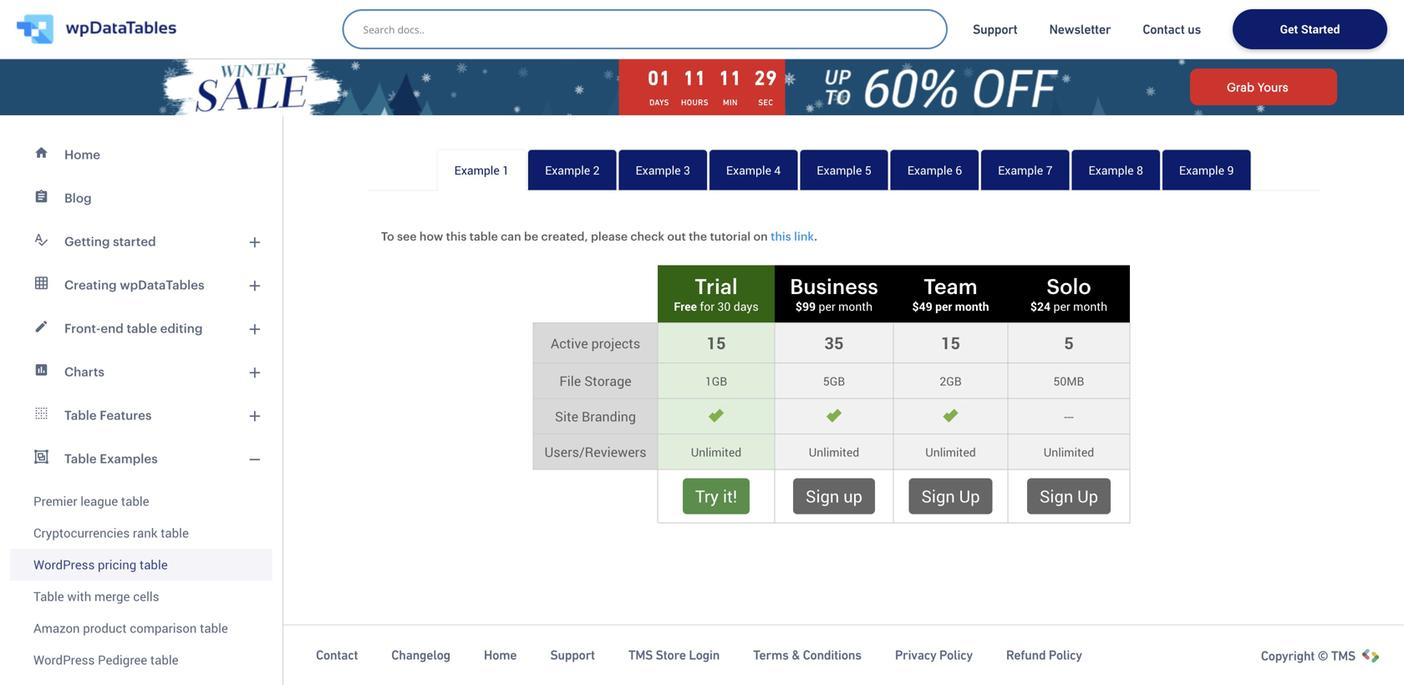 Task type: vqa. For each thing, say whether or not it's contained in the screenshot.


Task type: describe. For each thing, give the bounding box(es) containing it.
getting started link
[[10, 220, 273, 263]]

2 unlimited from the left
[[809, 444, 860, 460]]

privacy policy link
[[895, 647, 973, 664]]

0 horizontal spatial home link
[[10, 133, 273, 176]]

contact link
[[316, 647, 358, 664]]

1 horizontal spatial tms
[[1332, 649, 1356, 664]]

table with merge cells link
[[10, 581, 273, 613]]

table examples
[[64, 451, 158, 466]]

example for example 3
[[636, 162, 681, 178]]

get started link
[[1233, 9, 1388, 49]]

1 vertical spatial home link
[[484, 647, 517, 664]]

charts link
[[10, 350, 273, 394]]

cryptocurrencies rank table
[[33, 525, 189, 542]]

1 this from the left
[[446, 229, 467, 243]]

8
[[1137, 162, 1144, 178]]

1 sign up link from the left
[[909, 479, 993, 515]]

out
[[667, 229, 686, 243]]

creating wpdatatables
[[64, 278, 204, 292]]

&
[[792, 648, 800, 663]]

on
[[754, 229, 768, 243]]

example for example 2
[[545, 162, 590, 178]]

cells
[[133, 588, 159, 605]]

active
[[551, 334, 588, 352]]

tms store login link
[[629, 647, 720, 664]]

1gb
[[705, 373, 727, 389]]

table for wordpress pedigree table
[[150, 652, 179, 669]]

table features
[[64, 408, 152, 423]]

link
[[794, 229, 814, 243]]

created,
[[541, 229, 588, 243]]

refund policy link
[[1006, 647, 1082, 664]]

newsletter link
[[1050, 21, 1111, 38]]

per for solo
[[1054, 298, 1071, 314]]

example 2 link
[[528, 149, 617, 191]]

example for example 1
[[455, 162, 500, 178]]

month for business
[[839, 298, 873, 314]]

table features link
[[10, 394, 273, 437]]

wpdatatables - tables and charts manager wordpress plugin image
[[17, 14, 176, 44]]

contact us link
[[1143, 21, 1201, 38]]

for
[[700, 298, 715, 314]]

started
[[1302, 21, 1340, 37]]

league
[[80, 493, 118, 510]]

active projects
[[551, 334, 641, 352]]

wordpress for wordpress pricing table
[[33, 556, 95, 574]]

it!
[[723, 485, 738, 508]]

amazon product comparison table link
[[10, 613, 273, 645]]

table inside amazon product comparison table link
[[200, 620, 228, 637]]

example for example 9
[[1180, 162, 1225, 178]]

example 9
[[1180, 162, 1234, 178]]

with
[[67, 588, 91, 605]]

branding
[[582, 408, 636, 426]]

2gb
[[940, 373, 962, 389]]

example 6
[[908, 162, 962, 178]]

free
[[674, 298, 697, 314]]

try
[[695, 485, 719, 508]]

grab yours link
[[1191, 69, 1338, 105]]

Search input search field
[[363, 18, 936, 41]]

newsletter
[[1050, 22, 1111, 37]]

4 unlimited from the left
[[1044, 444, 1095, 460]]

get started
[[1280, 21, 1340, 37]]

$49
[[913, 298, 933, 314]]

site
[[555, 408, 579, 426]]

up
[[844, 485, 863, 508]]

try it! button
[[683, 479, 750, 515]]

0 horizontal spatial home
[[64, 147, 100, 162]]

terms & conditions link
[[753, 647, 862, 664]]

example for example 7
[[998, 162, 1043, 178]]

storage
[[585, 372, 632, 390]]

policy for privacy policy
[[940, 648, 973, 663]]

0 vertical spatial support link
[[973, 21, 1018, 38]]

copyright
[[1261, 649, 1315, 664]]

5gb
[[823, 373, 845, 389]]

0 horizontal spatial tms
[[629, 648, 653, 663]]

table for table features
[[64, 408, 97, 423]]

sign for 2nd sign up link from right sign up button
[[922, 485, 955, 508]]

3 unlimited from the left
[[926, 444, 976, 460]]

be
[[524, 229, 539, 243]]

per for team
[[936, 298, 952, 314]]

terms
[[753, 648, 789, 663]]

2
[[593, 162, 600, 178]]

table for wordpress pricing table
[[140, 556, 168, 574]]

check
[[631, 229, 665, 243]]

wordpress pedigree table link
[[10, 645, 273, 676]]

2 11 from the left
[[719, 66, 742, 89]]

29
[[754, 66, 778, 89]]

30
[[718, 298, 731, 314]]

example 1 link
[[437, 149, 527, 191]]

sign up button for second sign up link
[[1027, 479, 1111, 515]]

tables
[[516, 61, 561, 81]]

2 - from the left
[[1068, 409, 1071, 424]]

2 15 from the left
[[941, 332, 961, 354]]

comparison
[[130, 620, 197, 637]]

pricing wordpress tables
[[376, 61, 561, 81]]

sign up button
[[793, 479, 875, 515]]

tms store login
[[629, 648, 720, 663]]

1 11 from the left
[[683, 66, 707, 89]]

front-
[[64, 321, 101, 336]]

changelog
[[391, 648, 451, 663]]

tutorial
[[710, 229, 751, 243]]

per for business
[[819, 298, 836, 314]]

example 2
[[545, 162, 600, 178]]

product
[[83, 620, 127, 637]]

end
[[101, 321, 124, 336]]

login
[[689, 648, 720, 663]]

example for example 4
[[726, 162, 772, 178]]

cryptocurrencies rank table link
[[10, 518, 273, 549]]

1
[[503, 162, 509, 178]]

wordpress pricing table
[[33, 556, 168, 574]]

3 - from the left
[[1071, 409, 1074, 424]]

table for front-end table editing
[[127, 321, 157, 336]]

contact for contact us
[[1143, 22, 1185, 37]]

9
[[1228, 162, 1234, 178]]



Task type: locate. For each thing, give the bounding box(es) containing it.
0 horizontal spatial sign
[[806, 485, 840, 508]]

5 example from the left
[[817, 162, 862, 178]]

pricing
[[98, 556, 137, 574]]

this right on
[[771, 229, 791, 243]]

example for example 6
[[908, 162, 953, 178]]

per right $49
[[936, 298, 952, 314]]

amazon product comparison table
[[33, 620, 228, 637]]

home right 'changelog' link
[[484, 648, 517, 663]]

0 horizontal spatial sign up
[[922, 485, 980, 508]]

started
[[113, 234, 156, 249]]

example
[[455, 162, 500, 178], [545, 162, 590, 178], [636, 162, 681, 178], [726, 162, 772, 178], [817, 162, 862, 178], [908, 162, 953, 178], [998, 162, 1043, 178], [1089, 162, 1134, 178], [1180, 162, 1225, 178]]

month inside business $99 per month
[[839, 298, 873, 314]]

getting
[[64, 234, 110, 249]]

team $49 per month
[[913, 274, 989, 314]]

2 horizontal spatial month
[[1074, 298, 1108, 314]]

grab
[[1227, 80, 1255, 94]]

example 9 link
[[1162, 149, 1252, 191]]

0 vertical spatial table
[[64, 408, 97, 423]]

1 horizontal spatial sign up link
[[1027, 479, 1111, 515]]

3 month from the left
[[1074, 298, 1108, 314]]

1 vertical spatial contact
[[316, 648, 358, 663]]

see
[[397, 229, 417, 243]]

0 horizontal spatial 15
[[707, 332, 726, 354]]

unlimited down 2gb
[[926, 444, 976, 460]]

6
[[956, 162, 962, 178]]

contact us
[[1143, 22, 1201, 37]]

support link
[[973, 21, 1018, 38], [550, 647, 595, 664]]

month inside team $49 per month
[[955, 298, 989, 314]]

table with merge cells
[[33, 588, 159, 605]]

0 vertical spatial 5
[[865, 162, 872, 178]]

team
[[924, 274, 978, 298]]

-
[[1064, 409, 1068, 424], [1068, 409, 1071, 424], [1071, 409, 1074, 424]]

2 sign up link from the left
[[1027, 479, 1111, 515]]

8 example from the left
[[1089, 162, 1134, 178]]

1 horizontal spatial per
[[936, 298, 952, 314]]

per inside solo $24 per month
[[1054, 298, 1071, 314]]

per inside team $49 per month
[[936, 298, 952, 314]]

1 horizontal spatial contact
[[1143, 22, 1185, 37]]

charts
[[64, 365, 104, 379]]

tms left store
[[629, 648, 653, 663]]

example 4 link
[[709, 149, 799, 191]]

table up premier league table
[[64, 451, 97, 466]]

unlimited down ---
[[1044, 444, 1095, 460]]

policy right refund
[[1049, 648, 1082, 663]]

1 15 from the left
[[707, 332, 726, 354]]

wordpress up "with"
[[33, 556, 95, 574]]

50mb
[[1054, 373, 1085, 389]]

1 month from the left
[[839, 298, 873, 314]]

1 horizontal spatial 5
[[1064, 332, 1074, 354]]

table left can
[[470, 229, 498, 243]]

1 horizontal spatial up
[[1078, 485, 1099, 508]]

1 vertical spatial 5
[[1064, 332, 1074, 354]]

example left 4
[[726, 162, 772, 178]]

5 up 50mb
[[1064, 332, 1074, 354]]

2 this from the left
[[771, 229, 791, 243]]

1 sign from the left
[[806, 485, 840, 508]]

1 example from the left
[[455, 162, 500, 178]]

1 - from the left
[[1064, 409, 1068, 424]]

store
[[656, 648, 686, 663]]

2 vertical spatial table
[[33, 588, 64, 605]]

©
[[1318, 649, 1329, 664]]

month right $49
[[955, 298, 989, 314]]

month up "35"
[[839, 298, 873, 314]]

9 example from the left
[[1180, 162, 1225, 178]]

table right the end
[[127, 321, 157, 336]]

table
[[64, 408, 97, 423], [64, 451, 97, 466], [33, 588, 64, 605]]

11
[[683, 66, 707, 89], [719, 66, 742, 89]]

conditions
[[803, 648, 862, 663]]

contact for contact
[[316, 648, 358, 663]]

11 up hours
[[683, 66, 707, 89]]

amazon
[[33, 620, 80, 637]]

2 vertical spatial wordpress
[[33, 652, 95, 669]]

0 horizontal spatial sign up button
[[909, 479, 993, 515]]

premier league table
[[33, 493, 149, 510]]

1 horizontal spatial this
[[771, 229, 791, 243]]

month for solo
[[1074, 298, 1108, 314]]

table up cryptocurrencies rank table "link"
[[121, 493, 149, 510]]

example left 8
[[1089, 162, 1134, 178]]

month right $24
[[1074, 298, 1108, 314]]

table for table with merge cells
[[33, 588, 64, 605]]

sign up button
[[909, 479, 993, 515], [1027, 479, 1111, 515]]

1 vertical spatial home
[[484, 648, 517, 663]]

table inside cryptocurrencies rank table "link"
[[161, 525, 189, 542]]

$99
[[796, 298, 816, 314]]

the
[[689, 229, 707, 243]]

table for premier league table
[[121, 493, 149, 510]]

table inside front-end table editing link
[[127, 321, 157, 336]]

1 sign up from the left
[[922, 485, 980, 508]]

pedigree
[[98, 652, 147, 669]]

table inside premier league table link
[[121, 493, 149, 510]]

privacy policy
[[895, 648, 973, 663]]

0 horizontal spatial per
[[819, 298, 836, 314]]

example for example 5
[[817, 162, 862, 178]]

5 left example 6 link
[[865, 162, 872, 178]]

3 per from the left
[[1054, 298, 1071, 314]]

table up cells
[[140, 556, 168, 574]]

trial free for 30 days
[[674, 274, 759, 314]]

up for second sign up link's sign up button
[[1078, 485, 1099, 508]]

wordpress pricing table link
[[10, 549, 273, 581]]

blog link
[[10, 176, 273, 220]]

1 horizontal spatial 11
[[719, 66, 742, 89]]

35
[[825, 332, 844, 354]]

1 unlimited from the left
[[691, 444, 742, 460]]

sign up button for 2nd sign up link from right
[[909, 479, 993, 515]]

1 up from the left
[[959, 485, 980, 508]]

2 policy from the left
[[1049, 648, 1082, 663]]

1 horizontal spatial support
[[973, 22, 1018, 37]]

try it!
[[695, 485, 738, 508]]

privacy
[[895, 648, 937, 663]]

table for cryptocurrencies rank table
[[161, 525, 189, 542]]

15 up 2gb
[[941, 332, 961, 354]]

6 example from the left
[[908, 162, 953, 178]]

sign for second sign up link's sign up button
[[1040, 485, 1074, 508]]

0 horizontal spatial support
[[550, 648, 595, 663]]

1 horizontal spatial support link
[[973, 21, 1018, 38]]

per inside business $99 per month
[[819, 298, 836, 314]]

4 example from the left
[[726, 162, 772, 178]]

home up blog at the left of page
[[64, 147, 100, 162]]

example left 3
[[636, 162, 681, 178]]

7 example from the left
[[998, 162, 1043, 178]]

example left 9
[[1180, 162, 1225, 178]]

please
[[591, 229, 628, 243]]

creating
[[64, 278, 117, 292]]

0 horizontal spatial sign up link
[[909, 479, 993, 515]]

0 horizontal spatial policy
[[940, 648, 973, 663]]

wordpress for wordpress pedigree table
[[33, 652, 95, 669]]

1 horizontal spatial 15
[[941, 332, 961, 354]]

2 up from the left
[[1078, 485, 1099, 508]]

table for table examples
[[64, 451, 97, 466]]

support for support link to the left
[[550, 648, 595, 663]]

per right $99
[[819, 298, 836, 314]]

1 horizontal spatial month
[[955, 298, 989, 314]]

example 3
[[636, 162, 690, 178]]

hours
[[681, 98, 709, 107]]

2 sign from the left
[[922, 485, 955, 508]]

1 vertical spatial support
[[550, 648, 595, 663]]

3 sign from the left
[[1040, 485, 1074, 508]]

11 up min
[[719, 66, 742, 89]]

up for 2nd sign up link from right sign up button
[[959, 485, 980, 508]]

example right 4
[[817, 162, 862, 178]]

solo
[[1047, 274, 1092, 298]]

example 4
[[726, 162, 781, 178]]

unlimited up try it! link
[[691, 444, 742, 460]]

yours
[[1258, 80, 1289, 94]]

table inside wordpress pricing table link
[[140, 556, 168, 574]]

example left 2
[[545, 162, 590, 178]]

1 horizontal spatial policy
[[1049, 648, 1082, 663]]

0 vertical spatial home link
[[10, 133, 273, 176]]

days
[[650, 98, 669, 107]]

0 horizontal spatial up
[[959, 485, 980, 508]]

merge
[[94, 588, 130, 605]]

sign up link
[[909, 479, 993, 515], [1027, 479, 1111, 515]]

0 vertical spatial support
[[973, 22, 1018, 37]]

1 horizontal spatial sign
[[922, 485, 955, 508]]

example 7 link
[[981, 149, 1071, 191]]

changelog link
[[391, 647, 451, 664]]

$24
[[1031, 298, 1051, 314]]

1 per from the left
[[819, 298, 836, 314]]

2 month from the left
[[955, 298, 989, 314]]

2 horizontal spatial sign
[[1040, 485, 1074, 508]]

can
[[501, 229, 521, 243]]

trial
[[695, 274, 738, 298]]

days
[[734, 298, 759, 314]]

2 sign up from the left
[[1040, 485, 1099, 508]]

1 vertical spatial support link
[[550, 647, 595, 664]]

1 vertical spatial table
[[64, 451, 97, 466]]

01
[[648, 66, 671, 89]]

table inside "wordpress pedigree table" link
[[150, 652, 179, 669]]

1 policy from the left
[[940, 648, 973, 663]]

per
[[819, 298, 836, 314], [936, 298, 952, 314], [1054, 298, 1071, 314]]

example left '7'
[[998, 162, 1043, 178]]

examples
[[100, 451, 158, 466]]

wordpress pedigree table
[[33, 652, 179, 669]]

1 horizontal spatial sign up button
[[1027, 479, 1111, 515]]

2 per from the left
[[936, 298, 952, 314]]

premier league table link
[[10, 481, 273, 518]]

home link up blog at the left of page
[[10, 133, 273, 176]]

this right how
[[446, 229, 467, 243]]

table left "with"
[[33, 588, 64, 605]]

3 example from the left
[[636, 162, 681, 178]]

example 5
[[817, 162, 872, 178]]

0 vertical spatial wordpress
[[432, 61, 512, 81]]

support for top support link
[[973, 22, 1018, 37]]

month inside solo $24 per month
[[1074, 298, 1108, 314]]

table right comparison
[[200, 620, 228, 637]]

1 vertical spatial wordpress
[[33, 556, 95, 574]]

solo $24 per month
[[1031, 274, 1108, 314]]

home link right 'changelog' link
[[484, 647, 517, 664]]

table right rank
[[161, 525, 189, 542]]

.
[[814, 229, 818, 243]]

---
[[1064, 409, 1074, 424]]

Search form search field
[[363, 18, 936, 41]]

2 sign up button from the left
[[1027, 479, 1111, 515]]

0 horizontal spatial month
[[839, 298, 873, 314]]

0 vertical spatial home
[[64, 147, 100, 162]]

example left 1
[[455, 162, 500, 178]]

file storage
[[560, 372, 632, 390]]

table down comparison
[[150, 652, 179, 669]]

1 sign up button from the left
[[909, 479, 993, 515]]

tms right ©
[[1332, 649, 1356, 664]]

wpdatatables
[[120, 278, 204, 292]]

example left the 6
[[908, 162, 953, 178]]

table
[[470, 229, 498, 243], [127, 321, 157, 336], [121, 493, 149, 510], [161, 525, 189, 542], [140, 556, 168, 574], [200, 620, 228, 637], [150, 652, 179, 669]]

table down charts
[[64, 408, 97, 423]]

2 example from the left
[[545, 162, 590, 178]]

site branding
[[555, 408, 636, 426]]

1 horizontal spatial home link
[[484, 647, 517, 664]]

users/reviewers
[[545, 443, 647, 461]]

0 horizontal spatial contact
[[316, 648, 358, 663]]

cryptocurrencies
[[33, 525, 130, 542]]

sign for sign up button
[[806, 485, 840, 508]]

wordpress down amazon
[[33, 652, 95, 669]]

policy for refund policy
[[1049, 648, 1082, 663]]

per right $24
[[1054, 298, 1071, 314]]

0 horizontal spatial this
[[446, 229, 467, 243]]

example for example 8
[[1089, 162, 1134, 178]]

refund policy
[[1006, 648, 1082, 663]]

month
[[839, 298, 873, 314], [955, 298, 989, 314], [1074, 298, 1108, 314]]

0 vertical spatial contact
[[1143, 22, 1185, 37]]

0 horizontal spatial 5
[[865, 162, 872, 178]]

policy right the 'privacy'
[[940, 648, 973, 663]]

this link link
[[771, 229, 814, 243]]

month for team
[[955, 298, 989, 314]]

15 down 30
[[707, 332, 726, 354]]

0 horizontal spatial 11
[[683, 66, 707, 89]]

1 horizontal spatial home
[[484, 648, 517, 663]]

2 horizontal spatial per
[[1054, 298, 1071, 314]]

home
[[64, 147, 100, 162], [484, 648, 517, 663]]

wordpress left tables
[[432, 61, 512, 81]]

unlimited up sign up
[[809, 444, 860, 460]]

0 horizontal spatial support link
[[550, 647, 595, 664]]

1 horizontal spatial sign up
[[1040, 485, 1099, 508]]



